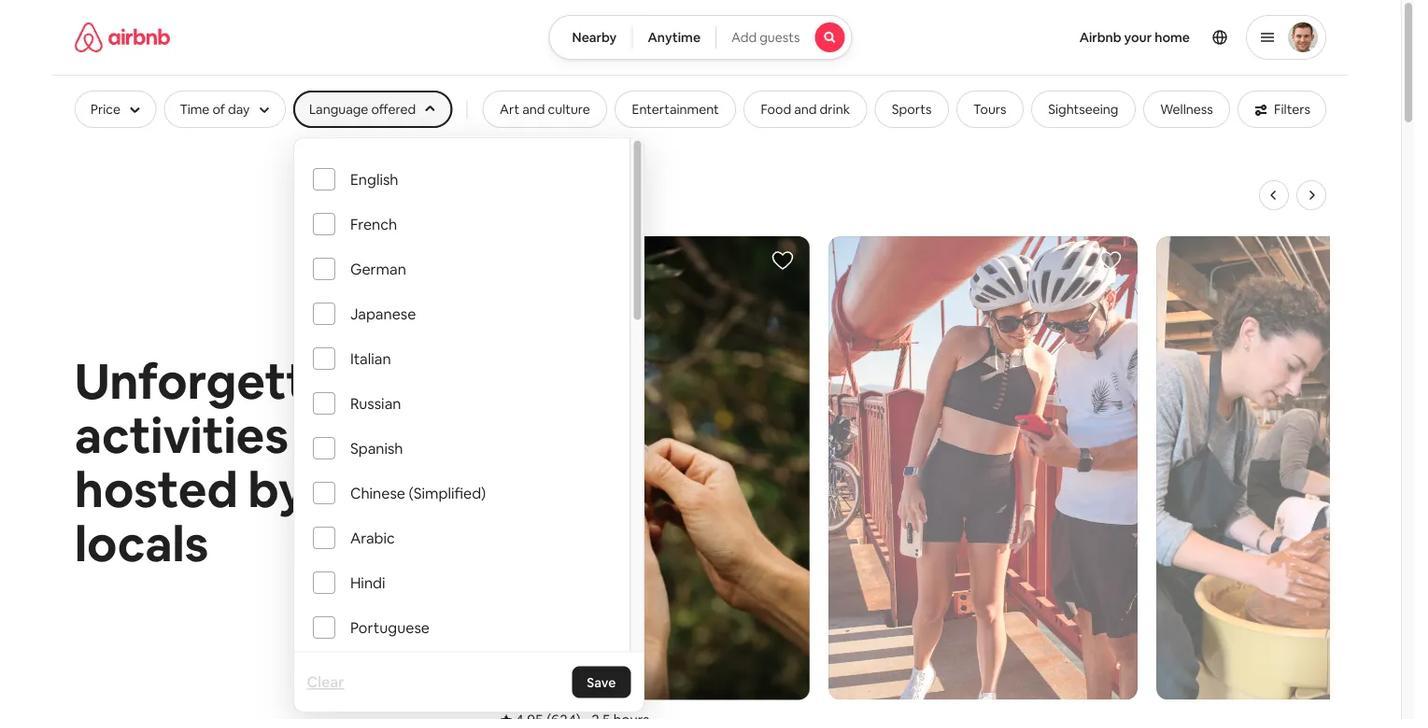 Task type: describe. For each thing, give the bounding box(es) containing it.
Sports button
[[875, 91, 949, 128]]

arabic
[[350, 528, 395, 547]]

and for art
[[522, 101, 545, 118]]

anytime
[[648, 29, 701, 46]]

2 add to wishlist image from the left
[[1099, 249, 1121, 272]]

(simplified)
[[408, 483, 486, 502]]

pottery in the mission group
[[1156, 236, 1415, 700]]

Art and culture button
[[483, 91, 607, 128]]

english
[[350, 169, 398, 188]]

anytime button
[[632, 15, 717, 60]]

and for food
[[794, 101, 817, 118]]

hosted
[[75, 458, 238, 521]]

sightseeing
[[1048, 101, 1119, 118]]

locals
[[75, 512, 209, 575]]

culture
[[548, 101, 590, 118]]

food
[[761, 101, 791, 118]]

save
[[587, 674, 616, 691]]

russian
[[350, 393, 401, 412]]

wellness
[[1161, 101, 1213, 118]]

language offered button
[[293, 91, 452, 128]]

language offered
[[309, 101, 416, 118]]

chinese
[[350, 483, 405, 502]]

Tours button
[[956, 91, 1024, 128]]

tours
[[974, 101, 1007, 118]]

language
[[309, 101, 368, 118]]

add to wishlist image inside forage edible plants & mushrooms group
[[771, 249, 793, 272]]

forage edible plants & mushrooms group
[[500, 236, 809, 719]]

Food and drink button
[[744, 91, 867, 128]]

clear button
[[297, 664, 353, 701]]

spanish
[[350, 438, 403, 457]]

Wellness button
[[1143, 91, 1230, 128]]

Entertainment button
[[615, 91, 736, 128]]

nearby button
[[549, 15, 633, 60]]

entertainment
[[632, 101, 719, 118]]

add
[[732, 29, 757, 46]]



Task type: vqa. For each thing, say whether or not it's contained in the screenshot.
DRINK
yes



Task type: locate. For each thing, give the bounding box(es) containing it.
art
[[500, 101, 520, 118]]

Sightseeing button
[[1031, 91, 1136, 128]]

drink
[[820, 101, 850, 118]]

add to wishlist image
[[771, 249, 793, 272], [1099, 249, 1121, 272]]

0 horizontal spatial add to wishlist image
[[771, 249, 793, 272]]

hindi
[[350, 573, 385, 592]]

1 horizontal spatial and
[[794, 101, 817, 118]]

1 add to wishlist image from the left
[[771, 249, 793, 272]]

profile element
[[875, 0, 1327, 75]]

nearby
[[572, 29, 617, 46]]

2 and from the left
[[794, 101, 817, 118]]

1 and from the left
[[522, 101, 545, 118]]

unforgettable activities hosted by locals
[[75, 350, 406, 575]]

french
[[350, 214, 397, 233]]

clear
[[307, 673, 344, 692]]

italian
[[350, 348, 391, 368]]

and
[[522, 101, 545, 118], [794, 101, 817, 118]]

and right art at the top left of the page
[[522, 101, 545, 118]]

activities
[[75, 404, 289, 467]]

by
[[248, 458, 305, 521]]

food and drink
[[761, 101, 850, 118]]

guests
[[760, 29, 800, 46]]

and left "drink" at the top of page
[[794, 101, 817, 118]]

offered
[[371, 101, 416, 118]]

save button
[[572, 667, 631, 698]]

art and culture
[[500, 101, 590, 118]]

sports
[[892, 101, 932, 118]]

group
[[496, 180, 1415, 719]]

4.95 out of 5 average rating,  624 reviews image
[[500, 711, 580, 719]]

add guests
[[732, 29, 800, 46]]

1 horizontal spatial add to wishlist image
[[1099, 249, 1121, 272]]

japanese
[[350, 304, 416, 323]]

none search field containing nearby
[[549, 15, 852, 60]]

add guests button
[[716, 15, 852, 60]]

unforgettable
[[75, 350, 406, 413]]

None search field
[[549, 15, 852, 60]]

0 horizontal spatial and
[[522, 101, 545, 118]]

german
[[350, 259, 406, 278]]

chinese (simplified)
[[350, 483, 486, 502]]

portuguese
[[350, 618, 429, 637]]



